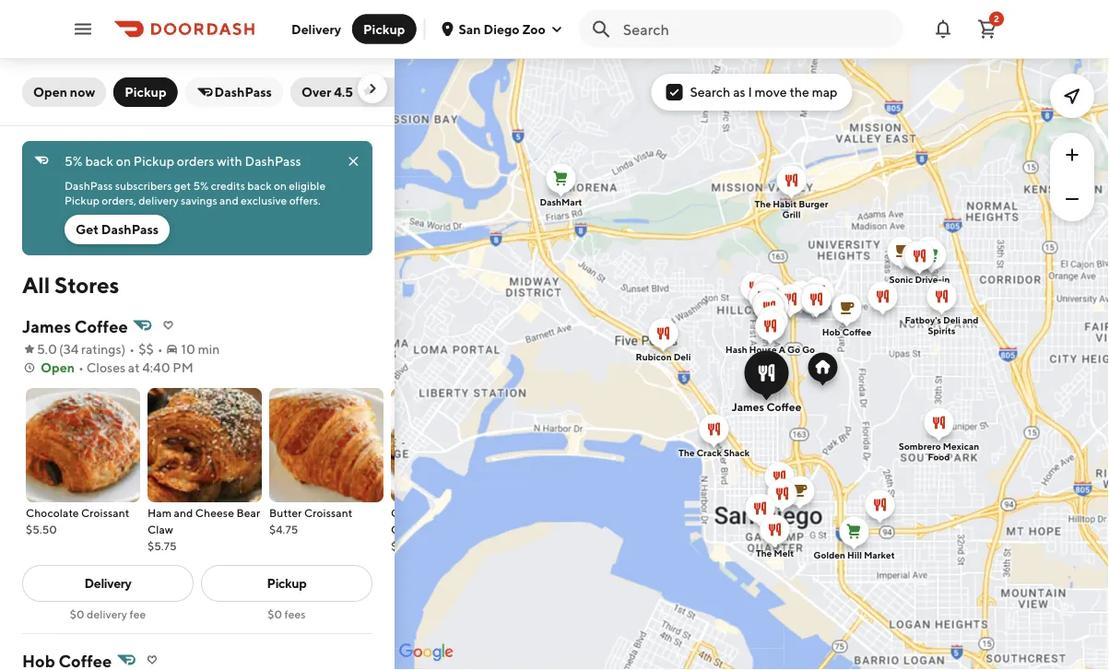 Task type: vqa. For each thing, say whether or not it's contained in the screenshot.
left tortillas
no



Task type: describe. For each thing, give the bounding box(es) containing it.
delivery for delivery button at the top of the page
[[291, 21, 341, 36]]

dashpass subscribers get 5% credits back on eligible pickup orders, delivery savings and exclusive offers.
[[65, 179, 328, 207]]

0 horizontal spatial on
[[116, 154, 131, 169]]

open • closes at 4:40 pm
[[41, 360, 194, 375]]

delivery link
[[22, 565, 194, 602]]

pickup link
[[201, 565, 373, 602]]

zoom out image
[[1061, 188, 1084, 210]]

ham and cheese bear claw image
[[148, 388, 262, 503]]

delivery button
[[280, 14, 352, 44]]

eligible
[[289, 179, 326, 192]]

$3.75
[[391, 539, 420, 552]]

$0 for pickup
[[268, 608, 282, 621]]

dashpass inside dashpass subscribers get 5% credits back on eligible pickup orders, delivery savings and exclusive offers.
[[65, 179, 113, 192]]

average rating of 5.0 out of 5 element
[[22, 340, 57, 359]]

cheese
[[195, 506, 234, 519]]

• $$
[[129, 342, 154, 357]]

and inside ham and cheese bear claw $5.75
[[174, 506, 193, 519]]

fee
[[130, 608, 146, 621]]

fees
[[285, 608, 306, 621]]

closes
[[86, 360, 125, 375]]

open now button
[[22, 77, 106, 107]]

0 horizontal spatial •
[[78, 360, 84, 375]]

chocolate chip cookie $3.75
[[391, 506, 471, 552]]

zoo
[[522, 21, 546, 36]]

credits
[[211, 179, 245, 192]]

search
[[690, 84, 731, 100]]

$$
[[138, 342, 154, 357]]

chocolate for cookie
[[391, 506, 444, 519]]

bear
[[236, 506, 260, 519]]

diego
[[484, 21, 520, 36]]

offers.
[[289, 194, 321, 207]]

2
[[994, 13, 1000, 24]]

cookie
[[391, 523, 428, 536]]

as
[[733, 84, 746, 100]]

5% inside dashpass subscribers get 5% credits back on eligible pickup orders, delivery savings and exclusive offers.
[[193, 179, 209, 192]]

delivery for delivery "link"
[[84, 576, 131, 591]]

5.0
[[37, 342, 57, 357]]

savings
[[181, 194, 217, 207]]

10 min
[[181, 342, 220, 357]]

chocolate croissant $5.50
[[26, 506, 129, 536]]

$0 fees
[[268, 608, 306, 621]]

5% back on pickup orders with dashpass
[[65, 154, 301, 169]]

back inside dashpass subscribers get 5% credits back on eligible pickup orders, delivery savings and exclusive offers.
[[247, 179, 272, 192]]

over 4.5
[[302, 84, 353, 100]]

claw
[[148, 523, 173, 536]]

min
[[198, 342, 220, 357]]

( 34 ratings )
[[59, 342, 126, 357]]

all
[[22, 272, 50, 298]]

butter
[[269, 506, 302, 519]]

subscribers
[[115, 179, 172, 192]]

$5.50
[[26, 523, 57, 536]]

all stores
[[22, 272, 119, 298]]

chocolate for $5.50
[[26, 506, 79, 519]]

get
[[174, 179, 191, 192]]

0 horizontal spatial 5%
[[65, 154, 83, 169]]

now
[[70, 84, 95, 100]]

with
[[217, 154, 242, 169]]

the
[[790, 84, 810, 100]]

open now
[[33, 84, 95, 100]]

$0 delivery fee
[[70, 608, 146, 621]]

34
[[63, 342, 79, 357]]



Task type: locate. For each thing, give the bounding box(es) containing it.
Search as I move the map checkbox
[[666, 84, 683, 101]]

over 4.5 button
[[290, 77, 413, 107]]

stores
[[54, 272, 119, 298]]

market
[[864, 550, 895, 561], [864, 550, 895, 561]]

next image
[[365, 81, 380, 96]]

pickup inside dashpass subscribers get 5% credits back on eligible pickup orders, delivery savings and exclusive offers.
[[65, 194, 100, 207]]

pickup right now on the top left of page
[[125, 84, 167, 100]]

chocolate
[[26, 506, 79, 519], [391, 506, 444, 519]]

2 $0 from the left
[[268, 608, 282, 621]]

pickup button
[[352, 14, 416, 44], [114, 77, 178, 107]]

fatboy's deli and spirits
[[905, 315, 979, 336], [905, 315, 979, 336]]

shack
[[724, 448, 750, 458], [724, 448, 750, 458]]

croissant right butter
[[304, 506, 353, 519]]

chocolate up cookie
[[391, 506, 444, 519]]

fatboy's
[[905, 315, 942, 326], [905, 315, 942, 326]]

dashpass up with in the left top of the page
[[214, 84, 272, 100]]

delivery
[[139, 194, 178, 207], [87, 608, 127, 621]]

sombrero
[[899, 441, 941, 452], [899, 441, 941, 452]]

pickup for the leftmost pickup button
[[125, 84, 167, 100]]

1 vertical spatial open
[[41, 360, 75, 375]]

open for open • closes at 4:40 pm
[[41, 360, 75, 375]]

pickup
[[363, 21, 405, 36], [125, 84, 167, 100], [134, 154, 174, 169], [65, 194, 100, 207], [267, 576, 307, 591]]

3 items, open order cart image
[[977, 18, 999, 40]]

$5.75
[[148, 539, 177, 552]]

croissant inside the butter croissant $4.75
[[304, 506, 353, 519]]

hash
[[726, 344, 748, 355], [726, 344, 748, 355]]

0 horizontal spatial back
[[85, 154, 113, 169]]

chocolate croissant image
[[26, 388, 140, 503]]

• for • $$
[[129, 342, 135, 357]]

5%
[[65, 154, 83, 169], [193, 179, 209, 192]]

1 horizontal spatial delivery
[[291, 21, 341, 36]]

$0
[[70, 608, 84, 621], [268, 608, 282, 621]]

1 vertical spatial delivery
[[87, 608, 127, 621]]

on up the exclusive
[[274, 179, 287, 192]]

• right $$ on the bottom of page
[[157, 342, 163, 357]]

dashpass up the exclusive
[[245, 154, 301, 169]]

10
[[181, 342, 195, 357]]

pm
[[173, 360, 194, 375]]

pickup for the topmost pickup button
[[363, 21, 405, 36]]

on inside dashpass subscribers get 5% credits back on eligible pickup orders, delivery savings and exclusive offers.
[[274, 179, 287, 192]]

chip
[[446, 506, 471, 519]]

1 horizontal spatial 5%
[[193, 179, 209, 192]]

orders
[[177, 154, 214, 169]]

0 vertical spatial back
[[85, 154, 113, 169]]

0 horizontal spatial croissant
[[81, 506, 129, 519]]

open for open now
[[33, 84, 67, 100]]

sonic
[[890, 274, 913, 285], [890, 274, 913, 285]]

pickup for pickup link on the left bottom
[[267, 576, 307, 591]]

san diego zoo button
[[440, 21, 564, 36]]

james coffee
[[22, 316, 128, 336], [732, 401, 802, 414], [732, 401, 802, 414]]

0 horizontal spatial delivery
[[87, 608, 127, 621]]

1 vertical spatial pickup button
[[114, 77, 178, 107]]

1 croissant from the left
[[81, 506, 129, 519]]

0 vertical spatial delivery
[[139, 194, 178, 207]]

dashpass
[[214, 84, 272, 100], [245, 154, 301, 169], [65, 179, 113, 192], [101, 222, 159, 237]]

ratings
[[81, 342, 121, 357]]

pickup button right now on the top left of page
[[114, 77, 178, 107]]

open inside button
[[33, 84, 67, 100]]

open left now on the top left of page
[[33, 84, 67, 100]]

pickup up "next" icon
[[363, 21, 405, 36]]

back up the exclusive
[[247, 179, 272, 192]]

map
[[812, 84, 838, 100]]

1 chocolate from the left
[[26, 506, 79, 519]]

0 vertical spatial delivery
[[291, 21, 341, 36]]

spirits
[[928, 326, 956, 336], [928, 326, 956, 336]]

delivery down delivery "link"
[[87, 608, 127, 621]]

hob
[[822, 327, 841, 338], [822, 327, 841, 338]]

0 horizontal spatial delivery
[[84, 576, 131, 591]]

san
[[459, 21, 481, 36]]

croissant for chocolate croissant $5.50
[[81, 506, 129, 519]]

delivery up $0 delivery fee
[[84, 576, 131, 591]]

• for •
[[157, 342, 163, 357]]

get dashpass
[[76, 222, 159, 237]]

$0 down delivery "link"
[[70, 608, 84, 621]]

move
[[755, 84, 787, 100]]

a
[[779, 344, 786, 355], [779, 344, 786, 355]]

0 horizontal spatial pickup button
[[114, 77, 178, 107]]

2 chocolate from the left
[[391, 506, 444, 519]]

1 vertical spatial 5%
[[193, 179, 209, 192]]

croissant inside chocolate croissant $5.50
[[81, 506, 129, 519]]

over
[[302, 84, 331, 100]]

(
[[59, 342, 63, 357]]

croissant for butter croissant $4.75
[[304, 506, 353, 519]]

delivery down "subscribers"
[[139, 194, 178, 207]]

and
[[220, 194, 239, 207], [963, 315, 979, 326], [963, 315, 979, 326], [174, 506, 193, 519]]

dashpass up orders, at the left top of the page
[[65, 179, 113, 192]]

chocolate inside chocolate croissant $5.50
[[26, 506, 79, 519]]

butter croissant image
[[269, 388, 384, 503]]

4:40
[[142, 360, 170, 375]]

delivery inside dashpass subscribers get 5% credits back on eligible pickup orders, delivery savings and exclusive offers.
[[139, 194, 178, 207]]

1 vertical spatial back
[[247, 179, 272, 192]]

in
[[942, 274, 950, 285], [942, 274, 950, 285]]

1 horizontal spatial pickup button
[[352, 14, 416, 44]]

dashpass down orders, at the left top of the page
[[101, 222, 159, 237]]

food
[[928, 452, 950, 462], [928, 452, 950, 462]]

$4.75
[[269, 523, 298, 536]]

coffee
[[75, 316, 128, 336], [843, 327, 872, 338], [843, 327, 872, 338], [767, 401, 802, 414], [767, 401, 802, 414]]

the habit burger grill
[[755, 199, 829, 220], [755, 199, 829, 220]]

dashpass button
[[185, 77, 283, 107]]

0 vertical spatial pickup button
[[352, 14, 416, 44]]

Store search: begin typing to search for stores available on DoorDash text field
[[623, 19, 892, 39]]

1 horizontal spatial •
[[129, 342, 135, 357]]

2 croissant from the left
[[304, 506, 353, 519]]

zoom in image
[[1061, 144, 1084, 166]]

and inside dashpass subscribers get 5% credits back on eligible pickup orders, delivery savings and exclusive offers.
[[220, 194, 239, 207]]

0 horizontal spatial chocolate
[[26, 506, 79, 519]]

0 vertical spatial 5%
[[65, 154, 83, 169]]

delivery up over
[[291, 21, 341, 36]]

drive-
[[915, 274, 942, 285], [915, 274, 942, 285]]

1 horizontal spatial $0
[[268, 608, 282, 621]]

rubicon
[[636, 352, 672, 362], [636, 352, 672, 362]]

pickup button up "next" icon
[[352, 14, 416, 44]]

back up orders, at the left top of the page
[[85, 154, 113, 169]]

ham and cheese bear claw $5.75
[[148, 506, 260, 552]]

search as i move the map
[[690, 84, 838, 100]]

chocolate inside chocolate chip cookie $3.75
[[391, 506, 444, 519]]

map region
[[312, 0, 1109, 670]]

)
[[121, 342, 126, 357]]

pickup up "$0 fees" at left bottom
[[267, 576, 307, 591]]

1 vertical spatial delivery
[[84, 576, 131, 591]]

$0 left fees
[[268, 608, 282, 621]]

the melt
[[756, 548, 794, 559], [756, 548, 794, 559]]

on
[[116, 154, 131, 169], [274, 179, 287, 192]]

grill
[[782, 209, 801, 220], [782, 209, 801, 220]]

orders,
[[102, 194, 136, 207]]

dashmart
[[540, 197, 582, 207], [540, 197, 582, 207]]

crack
[[697, 448, 722, 458], [697, 448, 722, 458]]

go
[[788, 344, 800, 355], [788, 344, 800, 355], [802, 344, 815, 355], [802, 344, 815, 355]]

open down the ( at the left bottom of page
[[41, 360, 75, 375]]

i
[[748, 84, 752, 100]]

1 vertical spatial on
[[274, 179, 287, 192]]

james
[[22, 316, 71, 336], [732, 401, 764, 414], [732, 401, 764, 414]]

5% down open now button
[[65, 154, 83, 169]]

1 $0 from the left
[[70, 608, 84, 621]]

the crack shack
[[679, 448, 750, 458], [679, 448, 750, 458]]

0 horizontal spatial $0
[[70, 608, 84, 621]]

on up "subscribers"
[[116, 154, 131, 169]]

chocolate up $5.50
[[26, 506, 79, 519]]

butter croissant $4.75
[[269, 506, 353, 536]]

recenter the map image
[[1061, 85, 1084, 107]]

1 horizontal spatial delivery
[[139, 194, 178, 207]]

mexican
[[943, 441, 980, 452], [943, 441, 980, 452]]

notification bell image
[[932, 18, 954, 40]]

melt
[[774, 548, 794, 559], [774, 548, 794, 559]]

the
[[755, 199, 771, 209], [755, 199, 771, 209], [679, 448, 695, 458], [679, 448, 695, 458], [756, 548, 772, 559], [756, 548, 772, 559]]

croissant left ham
[[81, 506, 129, 519]]

rubicon deli
[[636, 352, 691, 362], [636, 352, 691, 362]]

0 vertical spatial on
[[116, 154, 131, 169]]

powered by google image
[[399, 644, 454, 662]]

0 vertical spatial open
[[33, 84, 67, 100]]

delivery inside "link"
[[84, 576, 131, 591]]

4.5
[[334, 84, 353, 100]]

1 horizontal spatial on
[[274, 179, 287, 192]]

get dashpass button
[[65, 215, 170, 244]]

pickup up "subscribers"
[[134, 154, 174, 169]]

1 horizontal spatial chocolate
[[391, 506, 444, 519]]

croissant
[[81, 506, 129, 519], [304, 506, 353, 519]]

open menu image
[[72, 18, 94, 40]]

$0 for delivery
[[70, 608, 84, 621]]

1 horizontal spatial back
[[247, 179, 272, 192]]

pickup up get
[[65, 194, 100, 207]]

burger
[[799, 199, 829, 209], [799, 199, 829, 209]]

house
[[749, 344, 777, 355], [749, 344, 777, 355]]

delivery inside button
[[291, 21, 341, 36]]

2 button
[[969, 11, 1006, 47]]

2 horizontal spatial •
[[157, 342, 163, 357]]

• down "34"
[[78, 360, 84, 375]]

exclusive
[[241, 194, 287, 207]]

5% up savings on the left
[[193, 179, 209, 192]]

1 horizontal spatial croissant
[[304, 506, 353, 519]]

• right )
[[129, 342, 135, 357]]

get
[[76, 222, 99, 237]]

ham
[[148, 506, 172, 519]]

at
[[128, 360, 140, 375]]

san diego zoo
[[459, 21, 546, 36]]



